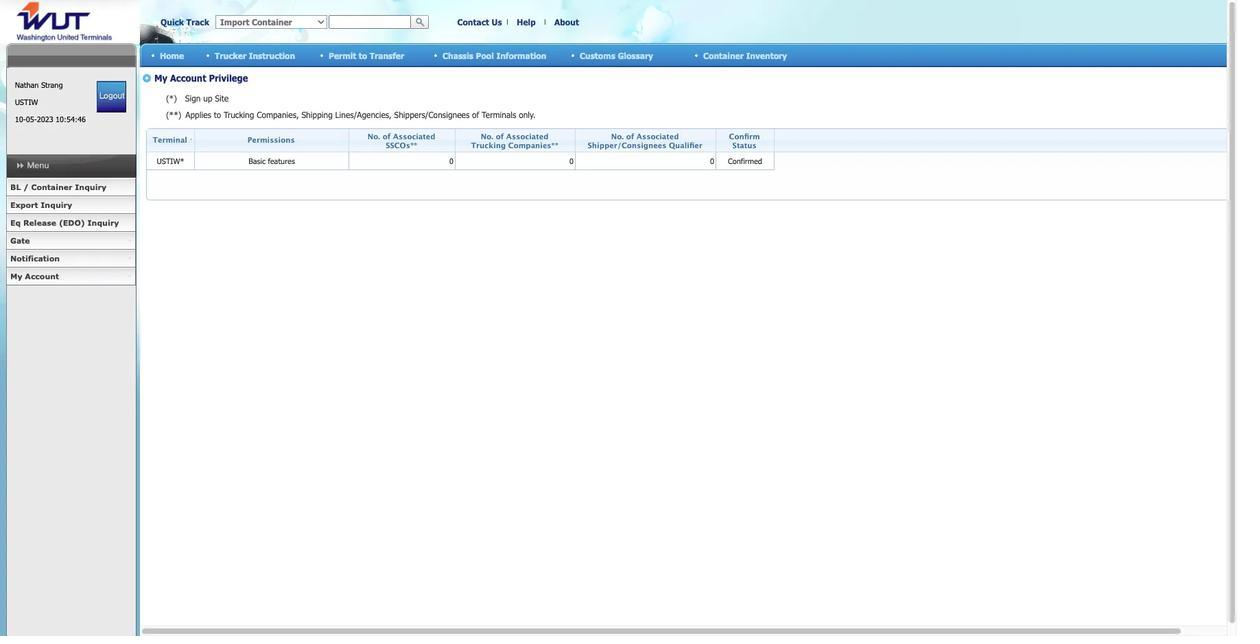 Task type: vqa. For each thing, say whether or not it's contained in the screenshot.
Chassis Pool Information
yes



Task type: locate. For each thing, give the bounding box(es) containing it.
10-
[[15, 115, 26, 124]]

eq release (edo) inquiry link
[[6, 214, 136, 232]]

container
[[704, 50, 744, 60], [31, 183, 72, 192]]

bl / container inquiry link
[[6, 178, 136, 196]]

my account
[[10, 272, 59, 281]]

notification
[[10, 254, 60, 263]]

container left inventory
[[704, 50, 744, 60]]

None text field
[[329, 15, 411, 29]]

help link
[[517, 17, 536, 27]]

glossary
[[618, 50, 654, 60]]

notification link
[[6, 250, 136, 268]]

0 horizontal spatial container
[[31, 183, 72, 192]]

0 vertical spatial inquiry
[[75, 183, 106, 192]]

2 vertical spatial inquiry
[[88, 218, 119, 227]]

chassis
[[443, 50, 474, 60]]

ustiw
[[15, 97, 38, 106]]

contact us link
[[457, 17, 502, 27]]

10-05-2023 10:54:46
[[15, 115, 86, 124]]

help
[[517, 17, 536, 27]]

05-
[[26, 115, 37, 124]]

inquiry right the (edo)
[[88, 218, 119, 227]]

1 horizontal spatial container
[[704, 50, 744, 60]]

strang
[[41, 80, 63, 89]]

transfer
[[370, 50, 404, 60]]

0 vertical spatial container
[[704, 50, 744, 60]]

/
[[23, 183, 29, 192]]

information
[[497, 50, 547, 60]]

quick track
[[161, 17, 209, 27]]

inquiry
[[75, 183, 106, 192], [41, 200, 72, 209], [88, 218, 119, 227]]

eq
[[10, 218, 21, 227]]

inquiry up export inquiry link
[[75, 183, 106, 192]]

(edo)
[[59, 218, 85, 227]]

quick
[[161, 17, 184, 27]]

2023
[[37, 115, 53, 124]]

customs
[[580, 50, 616, 60]]

permit to transfer
[[329, 50, 404, 60]]

1 vertical spatial inquiry
[[41, 200, 72, 209]]

nathan strang
[[15, 80, 63, 89]]

inquiry down the bl / container inquiry in the left top of the page
[[41, 200, 72, 209]]

contact us
[[457, 17, 502, 27]]

container up export inquiry on the left top of page
[[31, 183, 72, 192]]

container inventory
[[704, 50, 788, 60]]

instruction
[[249, 50, 295, 60]]

gate link
[[6, 232, 136, 250]]



Task type: describe. For each thing, give the bounding box(es) containing it.
chassis pool information
[[443, 50, 547, 60]]

gate
[[10, 236, 30, 245]]

us
[[492, 17, 502, 27]]

about link
[[555, 17, 579, 27]]

inventory
[[747, 50, 788, 60]]

about
[[555, 17, 579, 27]]

pool
[[476, 50, 494, 60]]

bl / container inquiry
[[10, 183, 106, 192]]

release
[[23, 218, 56, 227]]

trucker instruction
[[215, 50, 295, 60]]

nathan
[[15, 80, 39, 89]]

to
[[359, 50, 367, 60]]

login image
[[97, 81, 126, 113]]

permit
[[329, 50, 356, 60]]

eq release (edo) inquiry
[[10, 218, 119, 227]]

home
[[160, 50, 184, 60]]

contact
[[457, 17, 489, 27]]

export inquiry
[[10, 200, 72, 209]]

my account link
[[6, 268, 136, 286]]

inquiry for container
[[75, 183, 106, 192]]

account
[[25, 272, 59, 281]]

export inquiry link
[[6, 196, 136, 214]]

export
[[10, 200, 38, 209]]

1 vertical spatial container
[[31, 183, 72, 192]]

inquiry for (edo)
[[88, 218, 119, 227]]

track
[[186, 17, 209, 27]]

my
[[10, 272, 22, 281]]

bl
[[10, 183, 21, 192]]

10:54:46
[[56, 115, 86, 124]]

trucker
[[215, 50, 247, 60]]

customs glossary
[[580, 50, 654, 60]]



